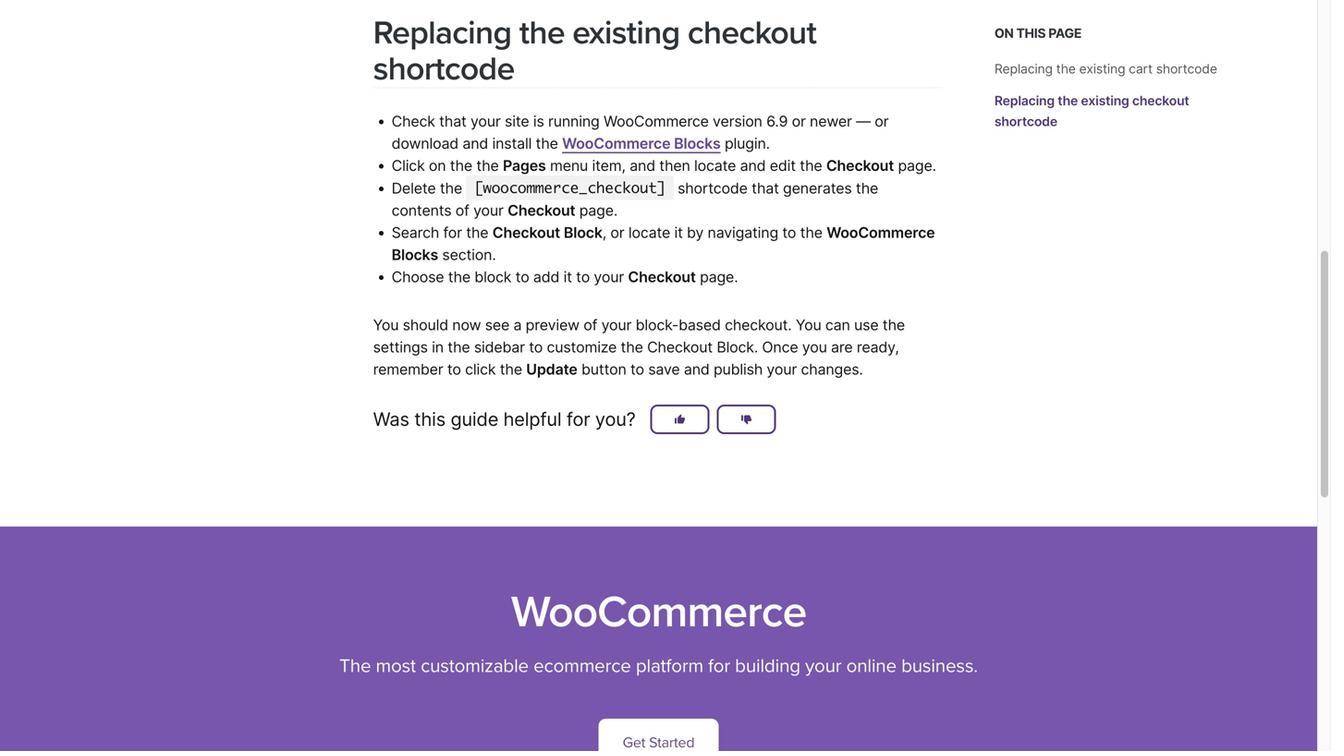 Task type: locate. For each thing, give the bounding box(es) containing it.
your down the "once"
[[767, 361, 797, 379]]

sidebar
[[474, 339, 525, 357]]

the up the section.
[[466, 224, 489, 242]]

0 vertical spatial this
[[1017, 25, 1046, 41]]

and down plugin.
[[741, 157, 766, 175]]

your down delete the [woocommerce_checkout] at top
[[474, 202, 504, 220]]

1 vertical spatial blocks
[[392, 246, 438, 264]]

it right add
[[564, 268, 572, 286]]

0 vertical spatial that
[[439, 112, 467, 130]]

page.
[[898, 157, 937, 175], [580, 202, 618, 220], [700, 268, 738, 286]]

replacing the existing cart shortcode
[[995, 61, 1218, 77]]

search for the checkout block , or locate it by navigating to the
[[392, 224, 827, 242]]

you up settings
[[373, 316, 399, 334]]

the down is
[[536, 135, 558, 153]]

1 vertical spatial for
[[567, 408, 591, 431]]

block.
[[717, 339, 758, 357]]

0 horizontal spatial that
[[439, 112, 467, 130]]

running
[[548, 112, 600, 130]]

woocommerce for woocommerce blocks plugin.
[[562, 135, 671, 153]]

shortcode for replacing the existing cart shortcode link
[[1157, 61, 1218, 77]]

click on the the pages menu item, and then locate and edit the checkout page.
[[392, 157, 937, 175]]

0 horizontal spatial this
[[415, 408, 446, 431]]

that for shortcode
[[752, 179, 779, 197]]

your down search for the checkout block , or locate it by navigating to the
[[594, 268, 624, 286]]

0 vertical spatial replacing the existing checkout shortcode link
[[373, 13, 817, 89]]

replacing for replacing the existing cart shortcode link
[[995, 61, 1053, 77]]

1 horizontal spatial that
[[752, 179, 779, 197]]

woocommerce for woocommerce blocks
[[827, 224, 935, 242]]

1 horizontal spatial checkout
[[1133, 93, 1190, 109]]

replacing
[[373, 13, 512, 53], [995, 61, 1053, 77], [995, 93, 1055, 109]]

1 vertical spatial that
[[752, 179, 779, 197]]

1 vertical spatial replacing the existing checkout shortcode
[[995, 93, 1190, 129]]

0 vertical spatial replacing
[[373, 13, 512, 53]]

0 vertical spatial blocks
[[674, 135, 721, 153]]

the up generates
[[800, 157, 823, 175]]

1 horizontal spatial blocks
[[674, 135, 721, 153]]

woocommerce up item,
[[562, 135, 671, 153]]

for left you?
[[567, 408, 591, 431]]

shortcode right cart
[[1157, 61, 1218, 77]]

0 vertical spatial for
[[443, 224, 462, 242]]

block-
[[636, 316, 679, 334]]

woocommerce inside 'woocommerce blocks'
[[827, 224, 935, 242]]

building
[[735, 655, 801, 678]]

blocks
[[674, 135, 721, 153], [392, 246, 438, 264]]

settings
[[373, 339, 428, 357]]

0 vertical spatial existing
[[573, 13, 680, 53]]

checkout for the bottommost replacing the existing checkout shortcode link
[[1133, 93, 1190, 109]]

woocommerce down generates
[[827, 224, 935, 242]]

woocommerce
[[604, 112, 709, 130], [562, 135, 671, 153], [827, 224, 935, 242], [511, 586, 807, 640]]

and down woocommerce blocks link
[[630, 157, 656, 175]]

blocks for woocommerce blocks
[[392, 246, 438, 264]]

that inside shortcode that generates the contents of your
[[752, 179, 779, 197]]

blocks up then
[[674, 135, 721, 153]]

the inside shortcode that generates the contents of your
[[856, 179, 879, 197]]

your inside check that your site is running woocommerce version 6.9 or newer — or download and install the
[[471, 112, 501, 130]]

the up the ready,
[[883, 316, 906, 334]]

1 horizontal spatial for
[[567, 408, 591, 431]]

now
[[453, 316, 481, 334]]

1 vertical spatial this
[[415, 408, 446, 431]]

0 horizontal spatial you
[[373, 316, 399, 334]]

1 horizontal spatial of
[[584, 316, 598, 334]]

1 vertical spatial locate
[[629, 224, 671, 242]]

add
[[534, 268, 560, 286]]

update button to save and publish your changes.
[[527, 361, 864, 379]]

1 vertical spatial replacing
[[995, 61, 1053, 77]]

the inside check that your site is running woocommerce version 6.9 or newer — or download and install the
[[536, 135, 558, 153]]

of up "customize"
[[584, 316, 598, 334]]

the down the section.
[[448, 268, 471, 286]]

or right 6.9
[[792, 112, 806, 130]]

the down generates
[[801, 224, 823, 242]]

or right , on the top of the page
[[611, 224, 625, 242]]

0 horizontal spatial replacing the existing checkout shortcode link
[[373, 13, 817, 89]]

1 horizontal spatial replacing the existing checkout shortcode
[[995, 93, 1190, 129]]

shortcode down then
[[678, 179, 748, 197]]

it
[[675, 224, 683, 242], [564, 268, 572, 286]]

checkout down cart
[[1133, 93, 1190, 109]]

locate
[[695, 157, 737, 175], [629, 224, 671, 242]]

your inside you should now see a preview of your block-based checkout. you can use the settings in the sidebar to customize the checkout block. once you are ready, remember to click the
[[602, 316, 632, 334]]

that down edit
[[752, 179, 779, 197]]

1 horizontal spatial you
[[796, 316, 822, 334]]

blocks down search
[[392, 246, 438, 264]]

and
[[463, 135, 488, 153], [630, 157, 656, 175], [741, 157, 766, 175], [684, 361, 710, 379]]

1 horizontal spatial page.
[[700, 268, 738, 286]]

you
[[803, 339, 828, 357]]

2 horizontal spatial page.
[[898, 157, 937, 175]]

1 horizontal spatial replacing the existing checkout shortcode link
[[995, 93, 1190, 129]]

for
[[443, 224, 462, 242], [567, 408, 591, 431], [709, 655, 731, 678]]

your left block-
[[602, 316, 632, 334]]

0 vertical spatial checkout
[[688, 13, 817, 53]]

delete
[[392, 179, 436, 197]]

replacing for top replacing the existing checkout shortcode link
[[373, 13, 512, 53]]

the down on
[[440, 179, 463, 197]]

0 horizontal spatial of
[[456, 202, 470, 220]]

checkout
[[827, 157, 894, 175], [508, 202, 576, 220], [493, 224, 561, 242], [628, 268, 696, 286], [647, 339, 713, 357]]

0 vertical spatial replacing the existing checkout shortcode
[[373, 13, 817, 89]]

0 vertical spatial of
[[456, 202, 470, 220]]

your inside shortcode that generates the contents of your
[[474, 202, 504, 220]]

to
[[783, 224, 797, 242], [516, 268, 530, 286], [576, 268, 590, 286], [529, 339, 543, 357], [448, 361, 461, 379], [631, 361, 645, 379]]

1 vertical spatial it
[[564, 268, 572, 286]]

customize
[[547, 339, 617, 357]]

1 vertical spatial of
[[584, 316, 598, 334]]

that for check
[[439, 112, 467, 130]]

of
[[456, 202, 470, 220], [584, 316, 598, 334]]

0 vertical spatial it
[[675, 224, 683, 242]]

shortcode up check
[[373, 49, 515, 89]]

this right was at left
[[415, 408, 446, 431]]

locate down plugin.
[[695, 157, 737, 175]]

this
[[1017, 25, 1046, 41], [415, 408, 446, 431]]

replacing the existing checkout shortcode link down replacing the existing cart shortcode
[[995, 93, 1190, 129]]

in
[[432, 339, 444, 357]]

1 horizontal spatial it
[[675, 224, 683, 242]]

of inside shortcode that generates the contents of your
[[456, 202, 470, 220]]

checkout
[[688, 13, 817, 53], [1133, 93, 1190, 109]]

[woocommerce_checkout]
[[474, 179, 666, 197]]

your left site
[[471, 112, 501, 130]]

0 vertical spatial page.
[[898, 157, 937, 175]]

can
[[826, 316, 851, 334]]

that up download
[[439, 112, 467, 130]]

1 vertical spatial existing
[[1080, 61, 1126, 77]]

pages
[[503, 157, 546, 175]]

1 horizontal spatial this
[[1017, 25, 1046, 41]]

for up the section.
[[443, 224, 462, 242]]

changes.
[[801, 361, 864, 379]]

woocommerce up woocommerce blocks plugin.
[[604, 112, 709, 130]]

0 horizontal spatial page.
[[580, 202, 618, 220]]

checkout up update button to save and publish your changes.
[[647, 339, 713, 357]]

woocommerce blocks link
[[562, 135, 721, 153]]

you up you
[[796, 316, 822, 334]]

your
[[471, 112, 501, 130], [474, 202, 504, 220], [594, 268, 624, 286], [602, 316, 632, 334], [767, 361, 797, 379], [806, 655, 842, 678]]

you
[[373, 316, 399, 334], [796, 316, 822, 334]]

replacing the existing checkout shortcode link up running
[[373, 13, 817, 89]]

of right contents
[[456, 202, 470, 220]]

replacing the existing checkout shortcode down replacing the existing cart shortcode
[[995, 93, 1190, 129]]

shortcode
[[373, 49, 515, 89], [1157, 61, 1218, 77], [995, 114, 1058, 129], [678, 179, 748, 197]]

a
[[514, 316, 522, 334]]

shortcode for the bottommost replacing the existing checkout shortcode link
[[995, 114, 1058, 129]]

checkout down checkout page.
[[493, 224, 561, 242]]

item,
[[592, 157, 626, 175]]

0 horizontal spatial checkout
[[688, 13, 817, 53]]

navigating
[[708, 224, 779, 242]]

or right —
[[875, 112, 889, 130]]

0 horizontal spatial for
[[443, 224, 462, 242]]

was
[[373, 408, 410, 431]]

the down sidebar
[[500, 361, 523, 379]]

0 horizontal spatial blocks
[[392, 246, 438, 264]]

that inside check that your site is running woocommerce version 6.9 or newer — or download and install the
[[439, 112, 467, 130]]

2 vertical spatial for
[[709, 655, 731, 678]]

to left click
[[448, 361, 461, 379]]

existing
[[573, 13, 680, 53], [1080, 61, 1126, 77], [1082, 93, 1130, 109]]

locate down shortcode that generates the contents of your
[[629, 224, 671, 242]]

the right generates
[[856, 179, 879, 197]]

replacing the existing checkout shortcode link
[[373, 13, 817, 89], [995, 93, 1190, 129]]

the down install
[[477, 157, 499, 175]]

shortcode down on this page
[[995, 114, 1058, 129]]

replacing the existing checkout shortcode for the bottommost replacing the existing checkout shortcode link
[[995, 93, 1190, 129]]

for left building
[[709, 655, 731, 678]]

0 vertical spatial locate
[[695, 157, 737, 175]]

replacing the existing checkout shortcode
[[373, 13, 817, 89], [995, 93, 1190, 129]]

it left by
[[675, 224, 683, 242]]

this right on
[[1017, 25, 1046, 41]]

replacing the existing checkout shortcode up running
[[373, 13, 817, 89]]

checkout up version
[[688, 13, 817, 53]]

0 horizontal spatial replacing the existing checkout shortcode
[[373, 13, 817, 89]]

2 you from the left
[[796, 316, 822, 334]]

1 vertical spatial checkout
[[1133, 93, 1190, 109]]

and left install
[[463, 135, 488, 153]]

that
[[439, 112, 467, 130], [752, 179, 779, 197]]

generates
[[783, 179, 852, 197]]

woocommerce up "the most customizable ecommerce platform for building your online business."
[[511, 586, 807, 640]]

to left save
[[631, 361, 645, 379]]

publish
[[714, 361, 763, 379]]

this for was
[[415, 408, 446, 431]]

2 vertical spatial existing
[[1082, 93, 1130, 109]]

2 vertical spatial replacing
[[995, 93, 1055, 109]]

the
[[520, 13, 565, 53], [1057, 61, 1076, 77], [1058, 93, 1079, 109], [536, 135, 558, 153], [450, 157, 473, 175], [477, 157, 499, 175], [800, 157, 823, 175], [440, 179, 463, 197], [856, 179, 879, 197], [466, 224, 489, 242], [801, 224, 823, 242], [448, 268, 471, 286], [883, 316, 906, 334], [448, 339, 470, 357], [621, 339, 644, 357], [500, 361, 523, 379]]

blocks inside 'woocommerce blocks'
[[392, 246, 438, 264]]



Task type: vqa. For each thing, say whether or not it's contained in the screenshot.


Task type: describe. For each thing, give the bounding box(es) containing it.
0 horizontal spatial locate
[[629, 224, 671, 242]]

on
[[429, 157, 446, 175]]

blocks for woocommerce blocks plugin.
[[674, 135, 721, 153]]

newer
[[810, 112, 853, 130]]

1 horizontal spatial or
[[792, 112, 806, 130]]

is
[[534, 112, 544, 130]]

the up is
[[520, 13, 565, 53]]

customizable
[[421, 655, 529, 678]]

page
[[1049, 25, 1082, 41]]

click
[[465, 361, 496, 379]]

remember
[[373, 361, 444, 379]]

0 horizontal spatial it
[[564, 268, 572, 286]]

plugin.
[[725, 135, 770, 153]]

the right in
[[448, 339, 470, 357]]

2 horizontal spatial or
[[875, 112, 889, 130]]

see
[[485, 316, 510, 334]]

choose the block to add it to your checkout page.
[[392, 268, 738, 286]]

checkout page.
[[508, 202, 618, 220]]

update
[[527, 361, 578, 379]]

checkout for top replacing the existing checkout shortcode link
[[688, 13, 817, 53]]

ready,
[[857, 339, 900, 357]]

to left add
[[516, 268, 530, 286]]

1 horizontal spatial locate
[[695, 157, 737, 175]]

shortcode that generates the contents of your
[[392, 179, 879, 220]]

the inside delete the [woocommerce_checkout]
[[440, 179, 463, 197]]

to right navigating
[[783, 224, 797, 242]]

checkout down 'woocommerce blocks'
[[628, 268, 696, 286]]

once
[[762, 339, 799, 357]]

woocommerce inside check that your site is running woocommerce version 6.9 or newer — or download and install the
[[604, 112, 709, 130]]

you?
[[596, 408, 636, 431]]

based
[[679, 316, 721, 334]]

then
[[660, 157, 691, 175]]

and inside check that your site is running woocommerce version 6.9 or newer — or download and install the
[[463, 135, 488, 153]]

choose
[[392, 268, 444, 286]]

checkout inside you should now see a preview of your block-based checkout. you can use the settings in the sidebar to customize the checkout block. once you are ready, remember to click the
[[647, 339, 713, 357]]

are
[[832, 339, 853, 357]]

business.
[[902, 655, 978, 678]]

platform
[[636, 655, 704, 678]]

6.9
[[767, 112, 788, 130]]

the down page
[[1057, 61, 1076, 77]]

search
[[392, 224, 439, 242]]

the
[[340, 655, 371, 678]]

download
[[392, 135, 459, 153]]

use
[[855, 316, 879, 334]]

menu
[[550, 157, 588, 175]]

block
[[475, 268, 512, 286]]

replacing the existing checkout shortcode for top replacing the existing checkout shortcode link
[[373, 13, 817, 89]]

online
[[847, 655, 897, 678]]

1 vertical spatial page.
[[580, 202, 618, 220]]

preview
[[526, 316, 580, 334]]

the down block-
[[621, 339, 644, 357]]

2 vertical spatial page.
[[700, 268, 738, 286]]

2 horizontal spatial for
[[709, 655, 731, 678]]

ecommerce
[[534, 655, 631, 678]]

this for on
[[1017, 25, 1046, 41]]

replacing for the bottommost replacing the existing checkout shortcode link
[[995, 93, 1055, 109]]

helpful
[[504, 408, 562, 431]]

,
[[603, 224, 607, 242]]

woocommerce for woocommerce
[[511, 586, 807, 640]]

the down replacing the existing cart shortcode
[[1058, 93, 1079, 109]]

0 horizontal spatial or
[[611, 224, 625, 242]]

block
[[564, 224, 603, 242]]

the right on
[[450, 157, 473, 175]]

checkout down —
[[827, 157, 894, 175]]

section.
[[438, 246, 496, 264]]

was this guide helpful for you?
[[373, 408, 636, 431]]

check that your site is running woocommerce version 6.9 or newer — or download and install the
[[392, 112, 889, 153]]

on this page
[[995, 25, 1082, 41]]

guide
[[451, 408, 499, 431]]

should
[[403, 316, 449, 334]]

site
[[505, 112, 530, 130]]

contents
[[392, 202, 452, 220]]

woocommerce blocks plugin.
[[562, 135, 770, 153]]

checkout.
[[725, 316, 792, 334]]

to up update
[[529, 339, 543, 357]]

1 vertical spatial replacing the existing checkout shortcode link
[[995, 93, 1190, 129]]

woocommerce blocks
[[392, 224, 935, 264]]

edit
[[770, 157, 796, 175]]

click
[[392, 157, 425, 175]]

you should now see a preview of your block-based checkout. you can use the settings in the sidebar to customize the checkout block. once you are ready, remember to click the
[[373, 316, 906, 379]]

vote up image
[[675, 414, 686, 426]]

—
[[857, 112, 871, 130]]

check
[[392, 112, 435, 130]]

to right add
[[576, 268, 590, 286]]

cart
[[1129, 61, 1153, 77]]

save
[[649, 361, 680, 379]]

replacing the existing cart shortcode link
[[995, 61, 1218, 77]]

vote down image
[[741, 414, 753, 426]]

install
[[492, 135, 532, 153]]

your left 'online'
[[806, 655, 842, 678]]

by
[[687, 224, 704, 242]]

and right save
[[684, 361, 710, 379]]

shortcode inside shortcode that generates the contents of your
[[678, 179, 748, 197]]

checkout down delete the [woocommerce_checkout] at top
[[508, 202, 576, 220]]

1 you from the left
[[373, 316, 399, 334]]

of inside you should now see a preview of your block-based checkout. you can use the settings in the sidebar to customize the checkout block. once you are ready, remember to click the
[[584, 316, 598, 334]]

the most customizable ecommerce platform for building your online business.
[[340, 655, 978, 678]]

shortcode for top replacing the existing checkout shortcode link
[[373, 49, 515, 89]]

most
[[376, 655, 416, 678]]

version
[[713, 112, 763, 130]]

delete the [woocommerce_checkout]
[[392, 179, 666, 197]]

on
[[995, 25, 1014, 41]]

button
[[582, 361, 627, 379]]



